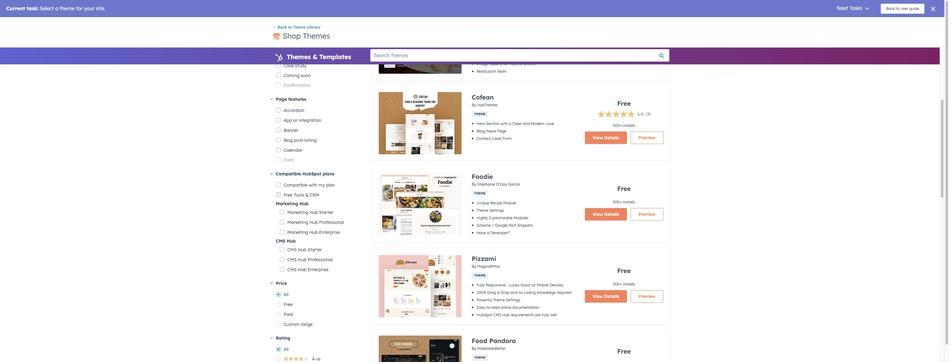 Task type: describe. For each thing, give the bounding box(es) containing it.
shop themes
[[283, 31, 330, 41]]

back
[[278, 25, 287, 30]]

back to theme library link
[[273, 25, 321, 30]]

theme
[[293, 25, 306, 30]]



Task type: locate. For each thing, give the bounding box(es) containing it.
back to theme library
[[278, 25, 321, 30]]

library
[[307, 25, 321, 30]]

shop
[[283, 31, 301, 41]]

to
[[288, 25, 292, 30]]

themes
[[303, 31, 330, 41]]



Task type: vqa. For each thing, say whether or not it's contained in the screenshot.
call
no



